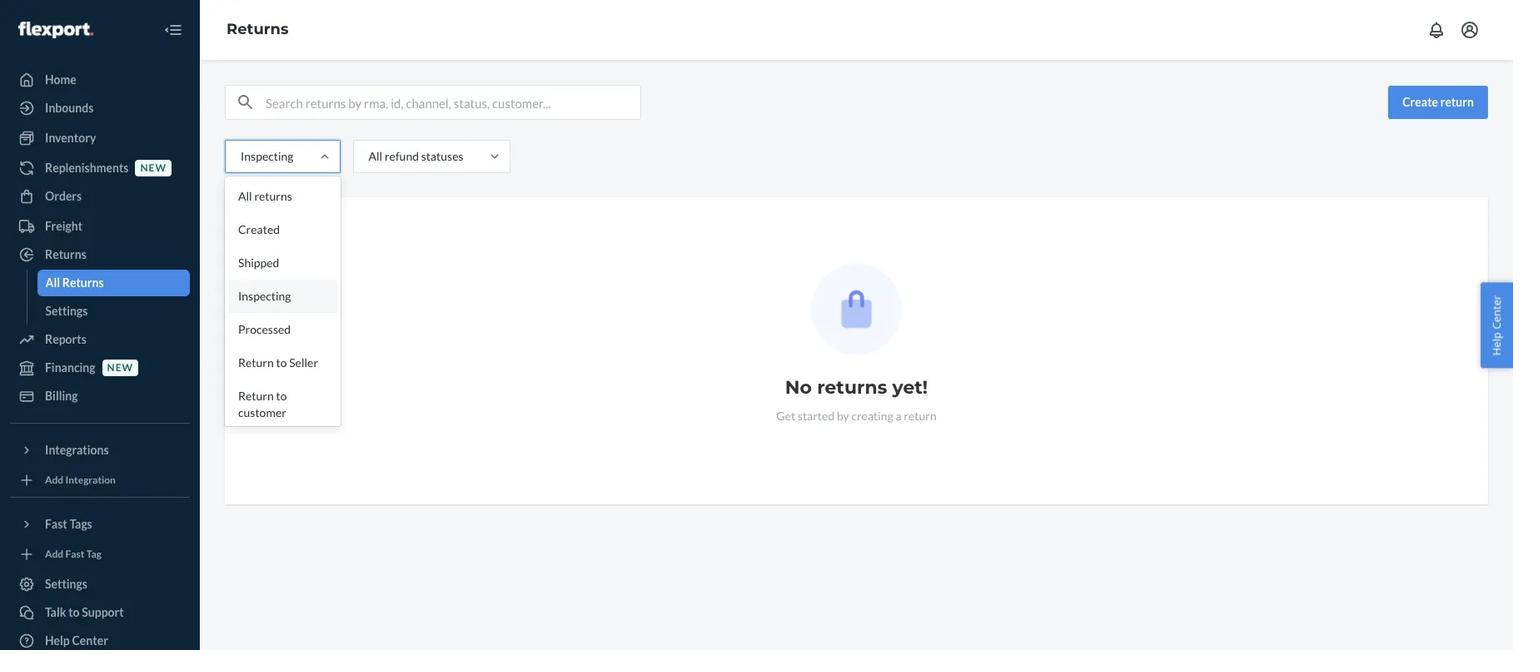 Task type: describe. For each thing, give the bounding box(es) containing it.
customer
[[238, 406, 286, 420]]

all returns
[[238, 189, 292, 203]]

0 vertical spatial returns
[[227, 20, 289, 38]]

add fast tag link
[[10, 545, 190, 565]]

return inside button
[[1441, 95, 1474, 109]]

0 vertical spatial settings link
[[37, 298, 190, 325]]

add for add integration
[[45, 474, 63, 487]]

integrations
[[45, 443, 109, 457]]

1 vertical spatial returns
[[45, 247, 86, 262]]

new for replenishments
[[140, 162, 167, 174]]

help center inside help center button
[[1490, 295, 1505, 356]]

add fast tag
[[45, 548, 102, 561]]

created
[[238, 222, 280, 237]]

all for all refund statuses
[[369, 149, 382, 163]]

a
[[896, 409, 902, 423]]

inbounds
[[45, 101, 94, 115]]

seller
[[289, 356, 318, 370]]

fast inside fast tags dropdown button
[[45, 517, 67, 531]]

shipped
[[238, 256, 279, 270]]

1 vertical spatial settings link
[[10, 571, 190, 598]]

help center inside the help center link
[[45, 634, 108, 648]]

orders
[[45, 189, 82, 203]]

home link
[[10, 67, 190, 93]]

no returns yet!
[[785, 376, 928, 399]]

replenishments
[[45, 161, 129, 175]]

inbounds link
[[10, 95, 190, 122]]

talk to support button
[[10, 600, 190, 626]]

get
[[776, 409, 796, 423]]

reports
[[45, 332, 86, 346]]

help inside button
[[1490, 332, 1505, 356]]

close navigation image
[[163, 20, 183, 40]]

1 vertical spatial return
[[904, 409, 937, 423]]

return to customer
[[238, 389, 287, 420]]

1 vertical spatial inspecting
[[238, 289, 291, 303]]

open notifications image
[[1427, 20, 1447, 40]]

add integration link
[[10, 471, 190, 491]]

all refund statuses
[[369, 149, 464, 163]]

freight
[[45, 219, 83, 233]]

all for all returns
[[45, 276, 60, 290]]

returns for no
[[817, 376, 887, 399]]

empty list image
[[811, 264, 902, 355]]

statuses
[[421, 149, 464, 163]]

freight link
[[10, 213, 190, 240]]

to for seller
[[276, 356, 287, 370]]

inventory
[[45, 131, 96, 145]]

center inside the help center link
[[72, 634, 108, 648]]



Task type: locate. For each thing, give the bounding box(es) containing it.
0 horizontal spatial new
[[107, 362, 133, 374]]

0 vertical spatial inspecting
[[241, 149, 294, 163]]

1 settings from the top
[[45, 304, 88, 318]]

1 horizontal spatial center
[[1490, 295, 1505, 329]]

returns link
[[227, 20, 289, 38], [10, 242, 190, 268]]

0 vertical spatial center
[[1490, 295, 1505, 329]]

inspecting
[[241, 149, 294, 163], [238, 289, 291, 303]]

new
[[140, 162, 167, 174], [107, 362, 133, 374]]

1 add from the top
[[45, 474, 63, 487]]

refund
[[385, 149, 419, 163]]

to up customer
[[276, 389, 287, 403]]

0 vertical spatial help center
[[1490, 295, 1505, 356]]

billing
[[45, 389, 78, 403]]

returns
[[227, 20, 289, 38], [45, 247, 86, 262], [62, 276, 104, 290]]

1 horizontal spatial new
[[140, 162, 167, 174]]

0 horizontal spatial return
[[904, 409, 937, 423]]

reports link
[[10, 327, 190, 353]]

settings link down all returns link
[[37, 298, 190, 325]]

return for return to seller
[[238, 356, 274, 370]]

0 vertical spatial add
[[45, 474, 63, 487]]

1 vertical spatial fast
[[65, 548, 84, 561]]

1 vertical spatial returns link
[[10, 242, 190, 268]]

returns up get started by creating a return
[[817, 376, 887, 399]]

to for customer
[[276, 389, 287, 403]]

return
[[1441, 95, 1474, 109], [904, 409, 937, 423]]

started
[[798, 409, 835, 423]]

0 vertical spatial return
[[1441, 95, 1474, 109]]

settings link up the support
[[10, 571, 190, 598]]

to
[[276, 356, 287, 370], [276, 389, 287, 403], [68, 606, 80, 620]]

fast inside add fast tag link
[[65, 548, 84, 561]]

help center
[[1490, 295, 1505, 356], [45, 634, 108, 648]]

0 vertical spatial returns
[[254, 189, 292, 203]]

all for all returns
[[238, 189, 252, 203]]

fast left tag
[[65, 548, 84, 561]]

add left integration
[[45, 474, 63, 487]]

return right create
[[1441, 95, 1474, 109]]

fast tags button
[[10, 511, 190, 538]]

tags
[[69, 517, 92, 531]]

0 horizontal spatial returns
[[254, 189, 292, 203]]

center
[[1490, 295, 1505, 329], [72, 634, 108, 648]]

new for financing
[[107, 362, 133, 374]]

inventory link
[[10, 125, 190, 152]]

yet!
[[893, 376, 928, 399]]

1 horizontal spatial help center
[[1490, 295, 1505, 356]]

0 vertical spatial help
[[1490, 332, 1505, 356]]

center inside help center button
[[1490, 295, 1505, 329]]

talk to support
[[45, 606, 124, 620]]

2 vertical spatial returns
[[62, 276, 104, 290]]

0 vertical spatial returns link
[[227, 20, 289, 38]]

1 vertical spatial help
[[45, 634, 70, 648]]

2 vertical spatial all
[[45, 276, 60, 290]]

returns
[[254, 189, 292, 203], [817, 376, 887, 399]]

new up orders link
[[140, 162, 167, 174]]

1 horizontal spatial return
[[1441, 95, 1474, 109]]

1 horizontal spatial returns
[[817, 376, 887, 399]]

returns for all
[[254, 189, 292, 203]]

1 return from the top
[[238, 356, 274, 370]]

2 settings from the top
[[45, 577, 87, 591]]

inspecting up all returns
[[241, 149, 294, 163]]

help
[[1490, 332, 1505, 356], [45, 634, 70, 648]]

fast
[[45, 517, 67, 531], [65, 548, 84, 561]]

fast tags
[[45, 517, 92, 531]]

1 vertical spatial center
[[72, 634, 108, 648]]

Search returns by rma, id, channel, status, customer... text field
[[266, 86, 641, 119]]

2 return from the top
[[238, 389, 274, 403]]

0 vertical spatial fast
[[45, 517, 67, 531]]

all up created
[[238, 189, 252, 203]]

create
[[1403, 95, 1438, 109]]

1 horizontal spatial help
[[1490, 332, 1505, 356]]

0 vertical spatial new
[[140, 162, 167, 174]]

return
[[238, 356, 274, 370], [238, 389, 274, 403]]

to left seller
[[276, 356, 287, 370]]

0 horizontal spatial center
[[72, 634, 108, 648]]

0 horizontal spatial help center
[[45, 634, 108, 648]]

financing
[[45, 361, 95, 375]]

add
[[45, 474, 63, 487], [45, 548, 63, 561]]

0 horizontal spatial returns link
[[10, 242, 190, 268]]

inspecting up processed on the left of the page
[[238, 289, 291, 303]]

to for support
[[68, 606, 80, 620]]

creating
[[852, 409, 894, 423]]

0 vertical spatial settings
[[45, 304, 88, 318]]

new down reports link
[[107, 362, 133, 374]]

0 horizontal spatial help
[[45, 634, 70, 648]]

0 vertical spatial return
[[238, 356, 274, 370]]

1 vertical spatial help center
[[45, 634, 108, 648]]

home
[[45, 72, 76, 87]]

add down 'fast tags' at the left bottom of page
[[45, 548, 63, 561]]

2 vertical spatial to
[[68, 606, 80, 620]]

return right a
[[904, 409, 937, 423]]

to inside button
[[68, 606, 80, 620]]

orders link
[[10, 183, 190, 210]]

2 horizontal spatial all
[[369, 149, 382, 163]]

settings link
[[37, 298, 190, 325], [10, 571, 190, 598]]

processed
[[238, 322, 291, 336]]

returns up created
[[254, 189, 292, 203]]

all down freight
[[45, 276, 60, 290]]

2 add from the top
[[45, 548, 63, 561]]

settings up talk
[[45, 577, 87, 591]]

integrations button
[[10, 437, 190, 464]]

by
[[837, 409, 849, 423]]

all returns
[[45, 276, 104, 290]]

billing link
[[10, 383, 190, 410]]

all returns link
[[37, 270, 190, 297]]

talk
[[45, 606, 66, 620]]

settings
[[45, 304, 88, 318], [45, 577, 87, 591]]

return down processed on the left of the page
[[238, 356, 274, 370]]

1 vertical spatial to
[[276, 389, 287, 403]]

fast left the tags on the bottom
[[45, 517, 67, 531]]

1 vertical spatial settings
[[45, 577, 87, 591]]

get started by creating a return
[[776, 409, 937, 423]]

return for return to customer
[[238, 389, 274, 403]]

no
[[785, 376, 812, 399]]

settings up 'reports'
[[45, 304, 88, 318]]

1 vertical spatial returns
[[817, 376, 887, 399]]

1 vertical spatial new
[[107, 362, 133, 374]]

1 vertical spatial return
[[238, 389, 274, 403]]

all
[[369, 149, 382, 163], [238, 189, 252, 203], [45, 276, 60, 290]]

return up customer
[[238, 389, 274, 403]]

support
[[82, 606, 124, 620]]

add for add fast tag
[[45, 548, 63, 561]]

1 vertical spatial add
[[45, 548, 63, 561]]

1 horizontal spatial returns link
[[227, 20, 289, 38]]

tag
[[86, 548, 102, 561]]

create return
[[1403, 95, 1474, 109]]

0 vertical spatial all
[[369, 149, 382, 163]]

0 horizontal spatial all
[[45, 276, 60, 290]]

1 horizontal spatial all
[[238, 189, 252, 203]]

open account menu image
[[1460, 20, 1480, 40]]

return to seller
[[238, 356, 318, 370]]

add integration
[[45, 474, 116, 487]]

help center button
[[1481, 282, 1513, 368]]

return inside return to customer
[[238, 389, 274, 403]]

flexport logo image
[[18, 21, 93, 38]]

to right talk
[[68, 606, 80, 620]]

all left refund
[[369, 149, 382, 163]]

create return button
[[1389, 86, 1488, 119]]

0 vertical spatial to
[[276, 356, 287, 370]]

1 vertical spatial all
[[238, 189, 252, 203]]

to inside return to customer
[[276, 389, 287, 403]]

help center link
[[10, 628, 190, 651]]

integration
[[65, 474, 116, 487]]



Task type: vqa. For each thing, say whether or not it's contained in the screenshot.
$3.50 to the top
no



